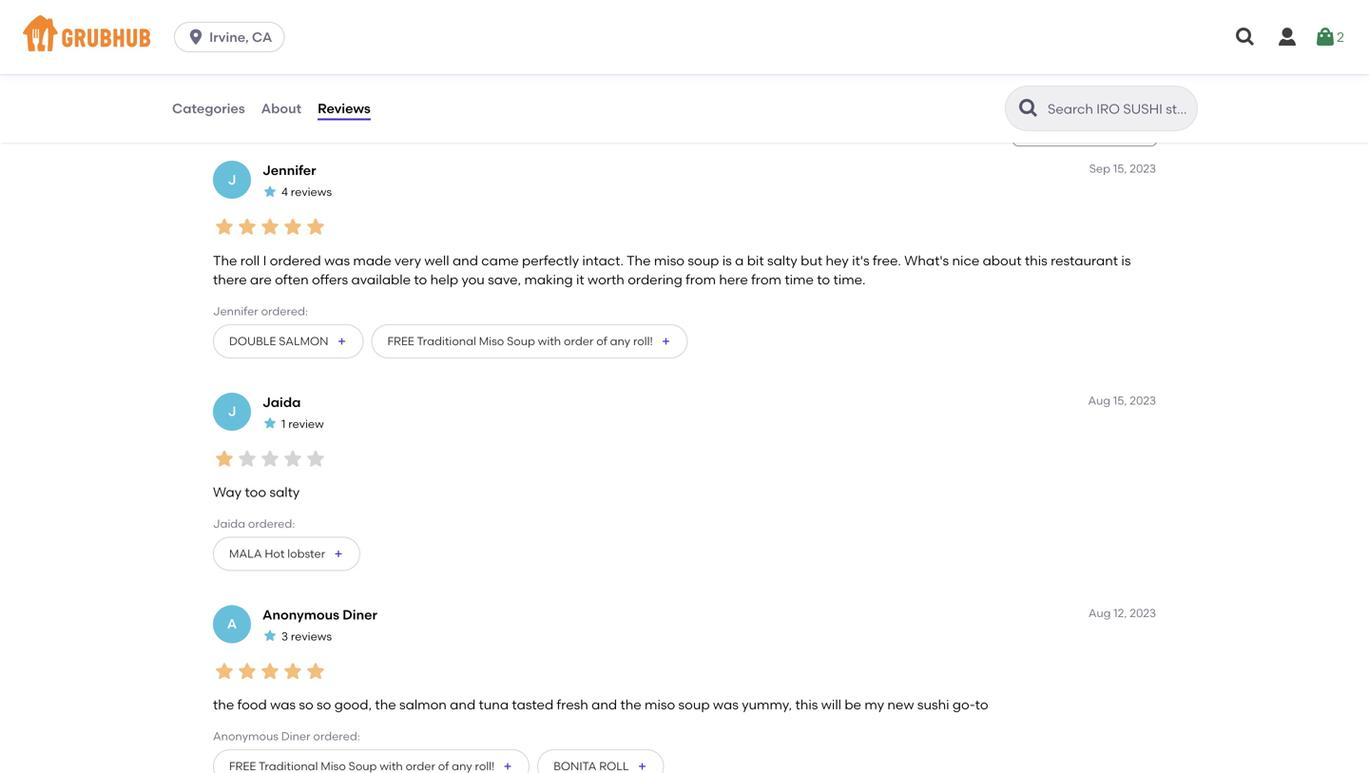 Task type: locate. For each thing, give the bounding box(es) containing it.
about
[[261, 100, 302, 116]]

jennifer ordered:
[[213, 304, 308, 318]]

jennifer down there
[[213, 304, 258, 318]]

1 horizontal spatial diner
[[343, 607, 377, 623]]

2023
[[1130, 162, 1157, 175], [1130, 394, 1157, 407], [1130, 606, 1157, 620]]

salty up time
[[768, 252, 798, 269]]

0 vertical spatial jaida
[[263, 394, 301, 410]]

0 vertical spatial roll!
[[633, 334, 653, 348]]

2 horizontal spatial to
[[975, 697, 989, 713]]

1 horizontal spatial svg image
[[1235, 26, 1257, 49]]

1 vertical spatial j
[[228, 403, 236, 420]]

Search IRO SUSHI stuff x roll search field
[[1046, 100, 1192, 118]]

3 the from the left
[[621, 697, 642, 713]]

star icon image
[[263, 184, 278, 199], [213, 216, 236, 238], [236, 216, 259, 238], [259, 216, 282, 238], [282, 216, 304, 238], [304, 216, 327, 238], [263, 416, 278, 431], [213, 447, 236, 470], [236, 447, 259, 470], [259, 447, 282, 470], [282, 447, 304, 470], [304, 447, 327, 470], [263, 628, 278, 643], [213, 660, 236, 683], [236, 660, 259, 683], [259, 660, 282, 683], [282, 660, 304, 683], [304, 660, 327, 683]]

plus icon image right the salmon
[[336, 336, 348, 347]]

1 aug from the top
[[1089, 394, 1111, 407]]

miso down save,
[[479, 334, 504, 348]]

0 vertical spatial ordered:
[[261, 304, 308, 318]]

jennifer up '4'
[[263, 162, 316, 178]]

reviews down anonymous diner
[[291, 630, 332, 643]]

1 is from the left
[[723, 252, 732, 269]]

ca
[[252, 29, 272, 45]]

double salmon button
[[213, 324, 364, 358]]

free down available
[[388, 334, 414, 348]]

order
[[564, 334, 594, 348], [406, 759, 436, 773]]

0 horizontal spatial svg image
[[1276, 26, 1299, 49]]

svg image left 2 button
[[1235, 26, 1257, 49]]

aug for the food was so so good, the salmon and tuna tasted fresh and the miso soup was yummy, this will be my new sushi go-to
[[1089, 606, 1111, 620]]

svg image left irvine,
[[187, 28, 206, 47]]

2 so from the left
[[317, 697, 331, 713]]

1 vertical spatial soup
[[349, 759, 377, 773]]

1 horizontal spatial svg image
[[1315, 26, 1337, 49]]

miso up bonita roll "button"
[[645, 697, 675, 713]]

roll! down the ordering
[[633, 334, 653, 348]]

0 horizontal spatial roll!
[[475, 759, 495, 773]]

1 horizontal spatial jennifer
[[263, 162, 316, 178]]

the
[[213, 697, 234, 713], [375, 697, 396, 713], [621, 697, 642, 713]]

0 vertical spatial food
[[258, 28, 284, 42]]

order down salmon
[[406, 759, 436, 773]]

order down 'it'
[[564, 334, 594, 348]]

1 vertical spatial 2023
[[1130, 394, 1157, 407]]

0 horizontal spatial order
[[406, 759, 436, 773]]

free traditional miso soup with order of any roll! button down 'making'
[[371, 324, 688, 358]]

free traditional miso soup with order of any roll! down good,
[[229, 759, 495, 773]]

1 horizontal spatial order
[[564, 334, 594, 348]]

2 is from the left
[[1122, 252, 1131, 269]]

0 horizontal spatial so
[[299, 697, 314, 713]]

0 vertical spatial with
[[538, 334, 561, 348]]

2 horizontal spatial was
[[713, 697, 739, 713]]

soup left "yummy,"
[[679, 697, 710, 713]]

the right good,
[[375, 697, 396, 713]]

with down salmon
[[380, 759, 403, 773]]

categories button
[[171, 74, 246, 143]]

to right sushi
[[975, 697, 989, 713]]

this inside 'the roll i ordered was made very well and came perfectly intact. the miso soup is a bit salty but hey it's free. what's nice about this restaurant is there are often offers available to help you save, making it worth ordering from here from time to time.'
[[1025, 252, 1048, 269]]

from down bit at the right top of page
[[751, 272, 782, 288]]

free traditional miso soup with order of any roll! button down good,
[[213, 749, 530, 773]]

plus icon image right lobster
[[333, 548, 344, 560]]

jennifer for jennifer
[[263, 162, 316, 178]]

soup inside 'the roll i ordered was made very well and came perfectly intact. the miso soup is a bit salty but hey it's free. what's nice about this restaurant is there are often offers available to help you save, making it worth ordering from here from time to time.'
[[688, 252, 719, 269]]

2 reviews from the top
[[291, 630, 332, 643]]

1 horizontal spatial the
[[375, 697, 396, 713]]

0 vertical spatial 15,
[[1114, 162, 1127, 175]]

so
[[299, 697, 314, 713], [317, 697, 331, 713]]

with down 'making'
[[538, 334, 561, 348]]

and up "you"
[[453, 252, 478, 269]]

1 vertical spatial any
[[452, 759, 472, 773]]

1 vertical spatial jennifer
[[213, 304, 258, 318]]

j left 1
[[228, 403, 236, 420]]

0 vertical spatial reviews
[[291, 185, 332, 199]]

0 vertical spatial jennifer
[[263, 162, 316, 178]]

ordering
[[628, 272, 683, 288]]

15,
[[1114, 162, 1127, 175], [1114, 394, 1127, 407]]

soup
[[507, 334, 535, 348], [349, 759, 377, 773]]

the up the ordering
[[627, 252, 651, 269]]

2 button
[[1315, 20, 1345, 54]]

the right fresh
[[621, 697, 642, 713]]

1 horizontal spatial so
[[317, 697, 331, 713]]

is
[[723, 252, 732, 269], [1122, 252, 1131, 269]]

0 vertical spatial order
[[564, 334, 594, 348]]

this right about
[[1025, 252, 1048, 269]]

free traditional miso soup with order of any roll! button
[[371, 324, 688, 358], [213, 749, 530, 773]]

1 vertical spatial anonymous
[[213, 729, 279, 743]]

way
[[213, 484, 242, 500]]

0 vertical spatial this
[[1025, 252, 1048, 269]]

diner for anonymous diner ordered:
[[281, 729, 311, 743]]

12,
[[1114, 606, 1127, 620]]

and for salmon
[[450, 697, 476, 713]]

was up anonymous diner ordered: at left bottom
[[270, 697, 296, 713]]

mala hot lobster button
[[213, 537, 361, 571]]

1 svg image from the left
[[1276, 26, 1299, 49]]

tuna
[[479, 697, 509, 713]]

so left good,
[[317, 697, 331, 713]]

1
[[282, 417, 286, 431]]

1 2023 from the top
[[1130, 162, 1157, 175]]

from left the here
[[686, 272, 716, 288]]

well
[[425, 252, 449, 269]]

food right good at the top left of the page
[[258, 28, 284, 42]]

from
[[686, 272, 716, 288], [751, 272, 782, 288]]

1 vertical spatial jaida
[[213, 517, 245, 531]]

traditional down help
[[417, 334, 476, 348]]

is left a
[[723, 252, 732, 269]]

0 horizontal spatial traditional
[[259, 759, 318, 773]]

traditional
[[417, 334, 476, 348], [259, 759, 318, 773]]

1 horizontal spatial this
[[1025, 252, 1048, 269]]

15, for the roll i ordered was made very well and came perfectly intact. the miso soup is a bit salty but hey it's free. what's nice about this restaurant is there are often offers available to help you save, making it worth ordering from here from time to time.
[[1114, 162, 1127, 175]]

ordered:
[[261, 304, 308, 318], [248, 517, 295, 531], [313, 729, 360, 743]]

soup
[[688, 252, 719, 269], [679, 697, 710, 713]]

0 vertical spatial miso
[[654, 252, 685, 269]]

0 vertical spatial traditional
[[417, 334, 476, 348]]

1 horizontal spatial any
[[610, 334, 631, 348]]

svg image inside irvine, ca button
[[187, 28, 206, 47]]

salty
[[768, 252, 798, 269], [270, 484, 300, 500]]

2 from from the left
[[751, 272, 782, 288]]

1 horizontal spatial free
[[388, 334, 414, 348]]

was inside 'the roll i ordered was made very well and came perfectly intact. the miso soup is a bit salty but hey it's free. what's nice about this restaurant is there are often offers available to help you save, making it worth ordering from here from time to time.'
[[324, 252, 350, 269]]

1 vertical spatial reviews
[[291, 630, 332, 643]]

3 2023 from the top
[[1130, 606, 1157, 620]]

0 vertical spatial salty
[[768, 252, 798, 269]]

2
[[1337, 29, 1345, 45]]

2 j from the top
[[228, 403, 236, 420]]

jaida up 1
[[263, 394, 301, 410]]

new
[[888, 697, 914, 713]]

to
[[414, 272, 427, 288], [817, 272, 830, 288], [975, 697, 989, 713]]

2 svg image from the left
[[1315, 26, 1337, 49]]

1 horizontal spatial soup
[[507, 334, 535, 348]]

the up anonymous diner ordered: at left bottom
[[213, 697, 234, 713]]

is right restaurant
[[1122, 252, 1131, 269]]

0 horizontal spatial miso
[[321, 759, 346, 773]]

0 horizontal spatial any
[[452, 759, 472, 773]]

2 aug from the top
[[1089, 606, 1111, 620]]

you
[[462, 272, 485, 288]]

salty inside 'the roll i ordered was made very well and came perfectly intact. the miso soup is a bit salty but hey it's free. what's nice about this restaurant is there are often offers available to help you save, making it worth ordering from here from time to time.'
[[768, 252, 798, 269]]

of
[[597, 334, 607, 348], [438, 759, 449, 773]]

0 vertical spatial any
[[610, 334, 631, 348]]

1 15, from the top
[[1114, 162, 1127, 175]]

the
[[213, 252, 237, 269], [627, 252, 651, 269]]

was up offers
[[324, 252, 350, 269]]

traditional down anonymous diner ordered: at left bottom
[[259, 759, 318, 773]]

ordered
[[270, 252, 321, 269]]

so up anonymous diner ordered: at left bottom
[[299, 697, 314, 713]]

plus icon image for double salmon button
[[336, 336, 348, 347]]

miso
[[479, 334, 504, 348], [321, 759, 346, 773]]

salty right too
[[270, 484, 300, 500]]

ordered: for salty
[[248, 517, 295, 531]]

2 horizontal spatial the
[[621, 697, 642, 713]]

1 vertical spatial traditional
[[259, 759, 318, 773]]

i
[[263, 252, 267, 269]]

to down but
[[817, 272, 830, 288]]

1 vertical spatial free
[[229, 759, 256, 773]]

free traditional miso soup with order of any roll! down save,
[[388, 334, 653, 348]]

the up there
[[213, 252, 237, 269]]

0 horizontal spatial to
[[414, 272, 427, 288]]

0 horizontal spatial jaida
[[213, 517, 245, 531]]

1 horizontal spatial roll!
[[633, 334, 653, 348]]

j
[[228, 172, 236, 188], [228, 403, 236, 420]]

with
[[538, 334, 561, 348], [380, 759, 403, 773]]

1 horizontal spatial traditional
[[417, 334, 476, 348]]

0 horizontal spatial the
[[213, 252, 237, 269]]

plus icon image right roll
[[637, 761, 648, 772]]

miso inside 'the roll i ordered was made very well and came perfectly intact. the miso soup is a bit salty but hey it's free. what's nice about this restaurant is there are often offers available to help you save, making it worth ordering from here from time to time.'
[[654, 252, 685, 269]]

1 vertical spatial order
[[406, 759, 436, 773]]

0 horizontal spatial soup
[[349, 759, 377, 773]]

free
[[388, 334, 414, 348], [229, 759, 256, 773]]

food inside 94 good food
[[258, 28, 284, 42]]

roll!
[[633, 334, 653, 348], [475, 759, 495, 773]]

ordered: up the hot
[[248, 517, 295, 531]]

diner
[[343, 607, 377, 623], [281, 729, 311, 743]]

jaida
[[263, 394, 301, 410], [213, 517, 245, 531]]

0 horizontal spatial diner
[[281, 729, 311, 743]]

3 reviews
[[282, 630, 332, 643]]

this left will
[[796, 697, 818, 713]]

1 vertical spatial roll!
[[475, 759, 495, 773]]

0 vertical spatial 2023
[[1130, 162, 1157, 175]]

plus icon image inside bonita roll "button"
[[637, 761, 648, 772]]

and inside 'the roll i ordered was made very well and came perfectly intact. the miso soup is a bit salty but hey it's free. what's nice about this restaurant is there are often offers available to help you save, making it worth ordering from here from time to time.'
[[453, 252, 478, 269]]

0 horizontal spatial svg image
[[187, 28, 206, 47]]

1 horizontal spatial miso
[[479, 334, 504, 348]]

1 vertical spatial soup
[[679, 697, 710, 713]]

any
[[610, 334, 631, 348], [452, 759, 472, 773]]

1 horizontal spatial was
[[324, 252, 350, 269]]

aug
[[1089, 394, 1111, 407], [1089, 606, 1111, 620]]

0 horizontal spatial the
[[213, 697, 234, 713]]

0 vertical spatial aug
[[1089, 394, 1111, 407]]

roll! down tuna
[[475, 759, 495, 773]]

0 vertical spatial free traditional miso soup with order of any roll! button
[[371, 324, 688, 358]]

1 vertical spatial ordered:
[[248, 517, 295, 531]]

anonymous
[[263, 607, 339, 623], [213, 729, 279, 743]]

1 horizontal spatial from
[[751, 272, 782, 288]]

intact.
[[582, 252, 624, 269]]

miso up the ordering
[[654, 252, 685, 269]]

irvine,
[[209, 29, 249, 45]]

plus icon image
[[336, 336, 348, 347], [661, 336, 672, 347], [333, 548, 344, 560], [502, 761, 514, 772], [637, 761, 648, 772]]

0 vertical spatial soup
[[688, 252, 719, 269]]

and for well
[[453, 252, 478, 269]]

food up anonymous diner ordered: at left bottom
[[237, 697, 267, 713]]

bonita roll
[[554, 759, 629, 773]]

0 horizontal spatial is
[[723, 252, 732, 269]]

about button
[[260, 74, 303, 143]]

miso down anonymous diner ordered: at left bottom
[[321, 759, 346, 773]]

plus icon image inside double salmon button
[[336, 336, 348, 347]]

svg image
[[1276, 26, 1299, 49], [1315, 26, 1337, 49]]

2 15, from the top
[[1114, 394, 1127, 407]]

1 vertical spatial 15,
[[1114, 394, 1127, 407]]

0 horizontal spatial salty
[[270, 484, 300, 500]]

ordered: up double salmon button
[[261, 304, 308, 318]]

was left "yummy,"
[[713, 697, 739, 713]]

0 vertical spatial diner
[[343, 607, 377, 623]]

1 vertical spatial this
[[796, 697, 818, 713]]

2 vertical spatial 2023
[[1130, 606, 1157, 620]]

of down worth
[[597, 334, 607, 348]]

svg image
[[1235, 26, 1257, 49], [187, 28, 206, 47]]

plus icon image down the ordering
[[661, 336, 672, 347]]

to down very
[[414, 272, 427, 288]]

1 horizontal spatial is
[[1122, 252, 1131, 269]]

double
[[229, 334, 276, 348]]

0 vertical spatial of
[[597, 334, 607, 348]]

1 from from the left
[[686, 272, 716, 288]]

0 horizontal spatial jennifer
[[213, 304, 258, 318]]

1 the from the left
[[213, 697, 234, 713]]

plus icon image inside mala hot lobster button
[[333, 548, 344, 560]]

anonymous diner
[[263, 607, 377, 623]]

j left '4'
[[228, 172, 236, 188]]

1 vertical spatial free traditional miso soup with order of any roll!
[[229, 759, 495, 773]]

my
[[865, 697, 885, 713]]

soup down good,
[[349, 759, 377, 773]]

1 horizontal spatial of
[[597, 334, 607, 348]]

0 horizontal spatial from
[[686, 272, 716, 288]]

of down salmon
[[438, 759, 449, 773]]

0 vertical spatial j
[[228, 172, 236, 188]]

1 vertical spatial diner
[[281, 729, 311, 743]]

free down anonymous diner ordered: at left bottom
[[229, 759, 256, 773]]

was
[[324, 252, 350, 269], [270, 697, 296, 713], [713, 697, 739, 713]]

0 horizontal spatial free
[[229, 759, 256, 773]]

ordered: down good,
[[313, 729, 360, 743]]

soup down save,
[[507, 334, 535, 348]]

1 j from the top
[[228, 172, 236, 188]]

1 horizontal spatial jaida
[[263, 394, 301, 410]]

salmon
[[399, 697, 447, 713]]

and left tuna
[[450, 697, 476, 713]]

irvine, ca button
[[174, 22, 292, 52]]

0 vertical spatial anonymous
[[263, 607, 339, 623]]

0 vertical spatial soup
[[507, 334, 535, 348]]

reviews for anonymous diner
[[291, 630, 332, 643]]

reviews right '4'
[[291, 185, 332, 199]]

this
[[1025, 252, 1048, 269], [796, 697, 818, 713]]

1 vertical spatial with
[[380, 759, 403, 773]]

1 horizontal spatial the
[[627, 252, 651, 269]]

svg image inside 2 button
[[1315, 26, 1337, 49]]

hey
[[826, 252, 849, 269]]

soup up the here
[[688, 252, 719, 269]]

4 reviews
[[282, 185, 332, 199]]

jaida down way
[[213, 517, 245, 531]]

1 reviews from the top
[[291, 185, 332, 199]]

available
[[351, 272, 411, 288]]

1 vertical spatial aug
[[1089, 606, 1111, 620]]



Task type: vqa. For each thing, say whether or not it's contained in the screenshot.
Californian delivery image
no



Task type: describe. For each thing, give the bounding box(es) containing it.
0 vertical spatial miso
[[479, 334, 504, 348]]

about
[[983, 252, 1022, 269]]

very
[[395, 252, 421, 269]]

free.
[[873, 252, 902, 269]]

offers
[[312, 272, 348, 288]]

main navigation navigation
[[0, 0, 1370, 74]]

reviews button
[[317, 74, 372, 143]]

here
[[719, 272, 748, 288]]

time.
[[834, 272, 866, 288]]

roll
[[599, 759, 629, 773]]

yummy,
[[742, 697, 792, 713]]

aug 12, 2023
[[1089, 606, 1157, 620]]

restaurant
[[1051, 252, 1119, 269]]

bit
[[747, 252, 764, 269]]

nice
[[953, 252, 980, 269]]

double salmon
[[229, 334, 329, 348]]

review
[[288, 417, 324, 431]]

the food was so so good, the salmon and tuna tasted fresh and the miso soup was yummy, this will be my new sushi go-to
[[213, 697, 989, 713]]

jaida ordered:
[[213, 517, 295, 531]]

1 vertical spatial salty
[[270, 484, 300, 500]]

ordered: for i
[[261, 304, 308, 318]]

often
[[275, 272, 309, 288]]

2 the from the left
[[375, 697, 396, 713]]

aug 15, 2023
[[1089, 394, 1157, 407]]

reviews for jennifer
[[291, 185, 332, 199]]

it
[[576, 272, 585, 288]]

1 vertical spatial miso
[[321, 759, 346, 773]]

mala hot lobster
[[229, 547, 325, 560]]

and right fresh
[[592, 697, 617, 713]]

are
[[250, 272, 272, 288]]

3
[[282, 630, 288, 643]]

1 review
[[282, 417, 324, 431]]

bonita
[[554, 759, 597, 773]]

anonymous diner ordered:
[[213, 729, 360, 743]]

time
[[785, 272, 814, 288]]

good
[[224, 28, 256, 42]]

it's
[[852, 252, 870, 269]]

plus icon image down tuna
[[502, 761, 514, 772]]

came
[[482, 252, 519, 269]]

search icon image
[[1018, 97, 1041, 120]]

2023 for to
[[1130, 606, 1157, 620]]

1 vertical spatial free traditional miso soup with order of any roll! button
[[213, 749, 530, 773]]

94
[[224, 7, 240, 23]]

aug for way too salty
[[1089, 394, 1111, 407]]

tasted
[[512, 697, 554, 713]]

making
[[525, 272, 573, 288]]

anonymous for anonymous diner ordered:
[[213, 729, 279, 743]]

15, for way too salty
[[1114, 394, 1127, 407]]

1 horizontal spatial with
[[538, 334, 561, 348]]

diner for anonymous diner
[[343, 607, 377, 623]]

go-
[[953, 697, 975, 713]]

94 good food
[[224, 7, 284, 42]]

help
[[430, 272, 459, 288]]

worth
[[588, 272, 625, 288]]

2 vertical spatial ordered:
[[313, 729, 360, 743]]

what's
[[905, 252, 949, 269]]

2 2023 from the top
[[1130, 394, 1157, 407]]

anonymous for anonymous diner
[[263, 607, 339, 623]]

sep 15, 2023
[[1090, 162, 1157, 175]]

j for jaida
[[228, 403, 236, 420]]

1 vertical spatial miso
[[645, 697, 675, 713]]

reviews
[[318, 100, 371, 116]]

soup for plus icon below tuna
[[349, 759, 377, 773]]

0 vertical spatial free
[[388, 334, 414, 348]]

sushi
[[918, 697, 950, 713]]

hot
[[265, 547, 285, 560]]

4
[[282, 185, 288, 199]]

2023 for about
[[1130, 162, 1157, 175]]

way too salty
[[213, 484, 300, 500]]

0 horizontal spatial this
[[796, 697, 818, 713]]

too
[[245, 484, 266, 500]]

1 horizontal spatial to
[[817, 272, 830, 288]]

1 the from the left
[[213, 252, 237, 269]]

2 the from the left
[[627, 252, 651, 269]]

bonita roll button
[[538, 749, 664, 773]]

but
[[801, 252, 823, 269]]

categories
[[172, 100, 245, 116]]

0 vertical spatial free traditional miso soup with order of any roll!
[[388, 334, 653, 348]]

a
[[735, 252, 744, 269]]

mala
[[229, 547, 262, 560]]

the roll i ordered was made very well and came perfectly intact. the miso soup is a bit salty but hey it's free. what's nice about this restaurant is there are often offers available to help you save, making it worth ordering from here from time to time.
[[213, 252, 1131, 288]]

j for jennifer
[[228, 172, 236, 188]]

good,
[[335, 697, 372, 713]]

jaida for jaida ordered:
[[213, 517, 245, 531]]

0 horizontal spatial of
[[438, 759, 449, 773]]

soup for plus icon below the ordering
[[507, 334, 535, 348]]

be
[[845, 697, 862, 713]]

perfectly
[[522, 252, 579, 269]]

save,
[[488, 272, 521, 288]]

sep
[[1090, 162, 1111, 175]]

1 vertical spatial food
[[237, 697, 267, 713]]

roll
[[240, 252, 260, 269]]

0 horizontal spatial was
[[270, 697, 296, 713]]

will
[[821, 697, 842, 713]]

there
[[213, 272, 247, 288]]

plus icon image for bonita roll "button"
[[637, 761, 648, 772]]

irvine, ca
[[209, 29, 272, 45]]

0 horizontal spatial with
[[380, 759, 403, 773]]

a
[[227, 616, 237, 632]]

made
[[353, 252, 392, 269]]

jennifer for jennifer ordered:
[[213, 304, 258, 318]]

jaida for jaida
[[263, 394, 301, 410]]

lobster
[[287, 547, 325, 560]]

fresh
[[557, 697, 589, 713]]

plus icon image for mala hot lobster button
[[333, 548, 344, 560]]

salmon
[[279, 334, 329, 348]]

1 so from the left
[[299, 697, 314, 713]]



